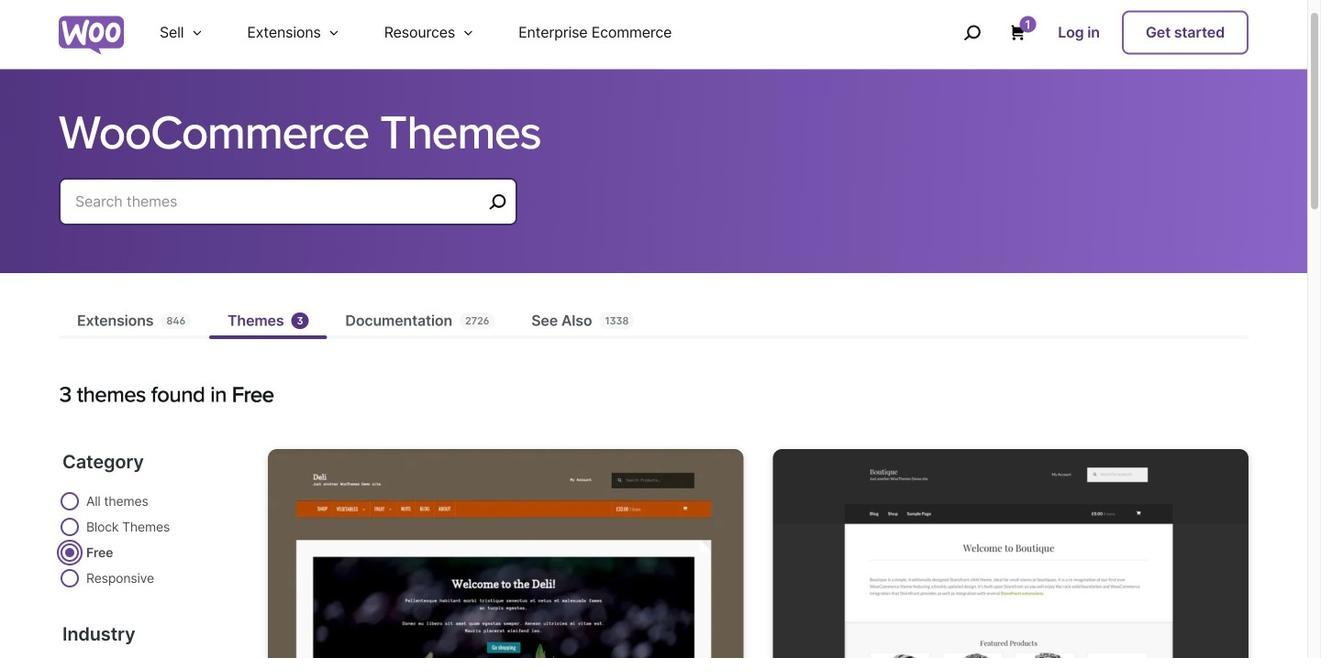Task type: locate. For each thing, give the bounding box(es) containing it.
None search field
[[59, 178, 518, 248]]



Task type: describe. For each thing, give the bounding box(es) containing it.
service navigation menu element
[[924, 3, 1249, 62]]

search image
[[957, 18, 987, 47]]

Search themes search field
[[75, 189, 483, 215]]



Task type: vqa. For each thing, say whether or not it's contained in the screenshot.
Open Account Menu image
no



